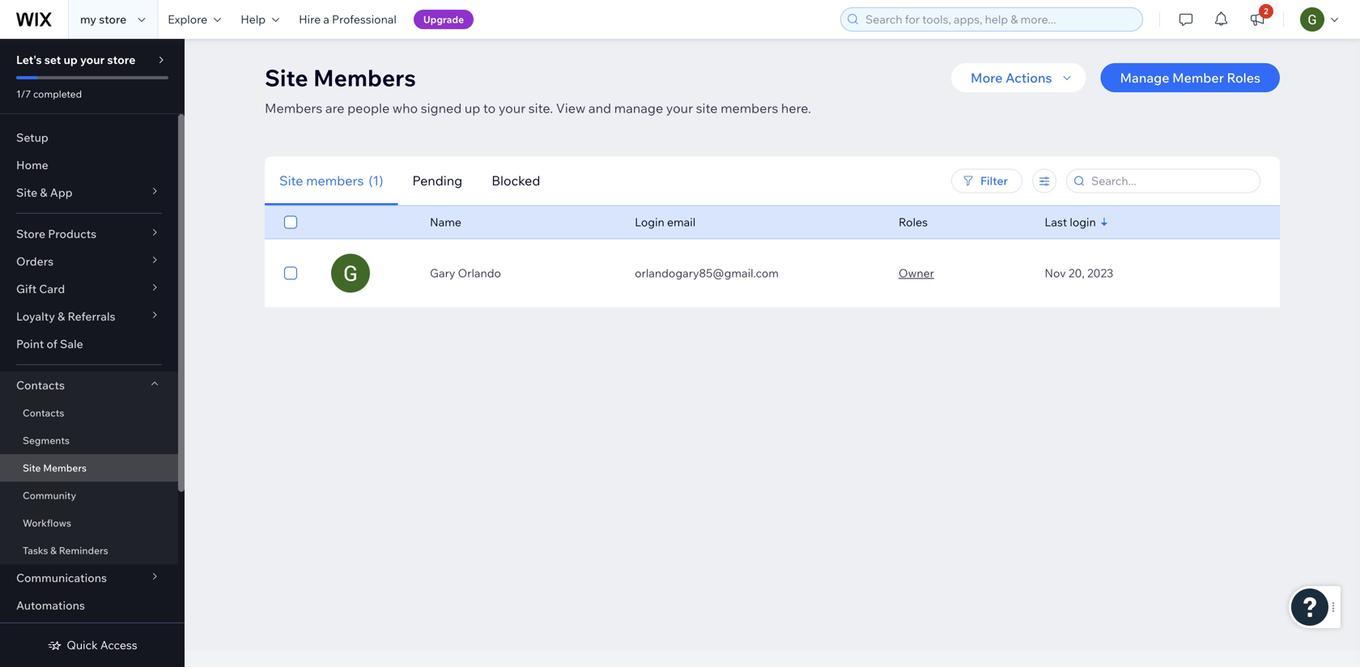 Task type: locate. For each thing, give the bounding box(es) containing it.
site members
[[23, 462, 87, 474]]

& inside dropdown button
[[58, 309, 65, 324]]

blocked button
[[477, 156, 555, 206]]

(1)
[[369, 173, 384, 189]]

members left (1)
[[306, 173, 364, 189]]

products
[[48, 227, 97, 241]]

contacts
[[16, 378, 65, 392], [23, 407, 64, 419]]

pending button
[[398, 156, 477, 206]]

sidebar element
[[0, 39, 185, 668]]

0 vertical spatial members
[[721, 100, 779, 116]]

& left app
[[40, 186, 47, 200]]

gary
[[430, 266, 456, 280]]

here.
[[782, 100, 812, 116]]

contacts inside contacts link
[[23, 407, 64, 419]]

0 horizontal spatial &
[[40, 186, 47, 200]]

members up people
[[314, 64, 416, 92]]

2 vertical spatial members
[[43, 462, 87, 474]]

your left site in the right top of the page
[[667, 100, 694, 116]]

& inside popup button
[[40, 186, 47, 200]]

manage
[[1121, 70, 1170, 86]]

orlando
[[458, 266, 501, 280]]

members right site in the right top of the page
[[721, 100, 779, 116]]

2
[[1265, 6, 1269, 16]]

0 vertical spatial &
[[40, 186, 47, 200]]

reminders
[[59, 545, 108, 557]]

& for loyalty
[[58, 309, 65, 324]]

members left are
[[265, 100, 323, 116]]

members for site members
[[43, 462, 87, 474]]

1 vertical spatial store
[[107, 53, 136, 67]]

0 horizontal spatial your
[[80, 53, 105, 67]]

point of sale link
[[0, 331, 178, 358]]

1 horizontal spatial members
[[721, 100, 779, 116]]

store right my
[[99, 12, 127, 26]]

owner
[[899, 266, 935, 280]]

1 horizontal spatial up
[[465, 100, 481, 116]]

site for site members members are people who signed up to your site. view and manage your site members here.
[[265, 64, 308, 92]]

roles
[[1228, 70, 1261, 86], [899, 215, 928, 229]]

store down my store
[[107, 53, 136, 67]]

20,
[[1069, 266, 1085, 280]]

pending
[[413, 173, 463, 189]]

more actions button
[[952, 63, 1087, 92]]

0 vertical spatial roles
[[1228, 70, 1261, 86]]

are
[[326, 100, 345, 116]]

orders button
[[0, 248, 178, 275]]

1 vertical spatial members
[[306, 173, 364, 189]]

view
[[556, 100, 586, 116]]

nov
[[1045, 266, 1067, 280]]

completed
[[33, 88, 82, 100]]

upgrade button
[[414, 10, 474, 29]]

store
[[99, 12, 127, 26], [107, 53, 136, 67]]

home link
[[0, 151, 178, 179]]

store
[[16, 227, 45, 241]]

members
[[314, 64, 416, 92], [265, 100, 323, 116], [43, 462, 87, 474]]

tab list containing site members
[[265, 156, 765, 206]]

& right the loyalty
[[58, 309, 65, 324]]

your right set
[[80, 53, 105, 67]]

more actions
[[971, 70, 1053, 86]]

up
[[64, 53, 78, 67], [465, 100, 481, 116]]

automations
[[16, 599, 85, 613]]

up left to
[[465, 100, 481, 116]]

upgrade
[[424, 13, 464, 26]]

contacts up segments
[[23, 407, 64, 419]]

site
[[696, 100, 718, 116]]

1/7
[[16, 88, 31, 100]]

& right tasks
[[50, 545, 57, 557]]

1 horizontal spatial roles
[[1228, 70, 1261, 86]]

segments
[[23, 435, 70, 447]]

contacts for contacts link
[[23, 407, 64, 419]]

up right set
[[64, 53, 78, 67]]

quick access button
[[47, 638, 137, 653]]

point of sale
[[16, 337, 83, 351]]

roles right member
[[1228, 70, 1261, 86]]

1 horizontal spatial &
[[50, 545, 57, 557]]

email
[[667, 215, 696, 229]]

professional
[[332, 12, 397, 26]]

1 horizontal spatial your
[[499, 100, 526, 116]]

set
[[44, 53, 61, 67]]

members up community
[[43, 462, 87, 474]]

last
[[1045, 215, 1068, 229]]

members inside site members link
[[43, 462, 87, 474]]

gift card button
[[0, 275, 178, 303]]

Search for tools, apps, help & more... field
[[861, 8, 1138, 31]]

referrals
[[68, 309, 116, 324]]

your right to
[[499, 100, 526, 116]]

blocked
[[492, 173, 541, 189]]

last login
[[1045, 215, 1097, 229]]

site inside popup button
[[16, 186, 37, 200]]

0 vertical spatial up
[[64, 53, 78, 67]]

app
[[50, 186, 73, 200]]

let's set up your store
[[16, 53, 136, 67]]

filter
[[981, 174, 1009, 188]]

1 vertical spatial &
[[58, 309, 65, 324]]

your inside 'sidebar' element
[[80, 53, 105, 67]]

1 vertical spatial contacts
[[23, 407, 64, 419]]

site members (1)
[[279, 173, 384, 189]]

to
[[484, 100, 496, 116]]

tasks & reminders
[[23, 545, 108, 557]]

1 vertical spatial up
[[465, 100, 481, 116]]

contacts down point of sale
[[16, 378, 65, 392]]

member
[[1173, 70, 1225, 86]]

contacts link
[[0, 399, 178, 427]]

site inside "tab list"
[[279, 173, 303, 189]]

2023
[[1088, 266, 1114, 280]]

members
[[721, 100, 779, 116], [306, 173, 364, 189]]

0 vertical spatial members
[[314, 64, 416, 92]]

gift card
[[16, 282, 65, 296]]

contacts button
[[0, 372, 178, 399]]

0 horizontal spatial roles
[[899, 215, 928, 229]]

&
[[40, 186, 47, 200], [58, 309, 65, 324], [50, 545, 57, 557]]

2 vertical spatial &
[[50, 545, 57, 557]]

roles inside button
[[1228, 70, 1261, 86]]

gary orlando image
[[331, 254, 370, 293]]

site inside site members members are people who signed up to your site. view and manage your site members here.
[[265, 64, 308, 92]]

tasks & reminders link
[[0, 537, 178, 565]]

0 horizontal spatial up
[[64, 53, 78, 67]]

2 horizontal spatial &
[[58, 309, 65, 324]]

login
[[635, 215, 665, 229]]

site members link
[[0, 454, 178, 482]]

up inside site members members are people who signed up to your site. view and manage your site members here.
[[465, 100, 481, 116]]

None checkbox
[[284, 264, 297, 283]]

people
[[348, 100, 390, 116]]

setup
[[16, 130, 48, 145]]

manage member roles
[[1121, 70, 1261, 86]]

roles up owner
[[899, 215, 928, 229]]

contacts inside contacts dropdown button
[[16, 378, 65, 392]]

a
[[323, 12, 330, 26]]

0 vertical spatial contacts
[[16, 378, 65, 392]]

None checkbox
[[284, 213, 297, 232]]

tab list
[[265, 156, 765, 206]]

loyalty
[[16, 309, 55, 324]]

2 horizontal spatial your
[[667, 100, 694, 116]]



Task type: vqa. For each thing, say whether or not it's contained in the screenshot.
Physical LINK for 284215376135191
no



Task type: describe. For each thing, give the bounding box(es) containing it.
0 vertical spatial store
[[99, 12, 127, 26]]

site members members are people who signed up to your site. view and manage your site members here.
[[265, 64, 812, 116]]

members for site members members are people who signed up to your site. view and manage your site members here.
[[314, 64, 416, 92]]

my store
[[80, 12, 127, 26]]

setup link
[[0, 124, 178, 151]]

explore
[[168, 12, 208, 26]]

who
[[393, 100, 418, 116]]

login email
[[635, 215, 696, 229]]

gary orlando
[[430, 266, 501, 280]]

communications button
[[0, 565, 178, 592]]

site & app
[[16, 186, 73, 200]]

card
[[39, 282, 65, 296]]

community
[[23, 490, 76, 502]]

manage member roles button
[[1101, 63, 1281, 92]]

loyalty & referrals button
[[0, 303, 178, 331]]

sale
[[60, 337, 83, 351]]

quick access
[[67, 638, 137, 653]]

orders
[[16, 254, 54, 269]]

manage
[[615, 100, 664, 116]]

store products button
[[0, 220, 178, 248]]

& for tasks
[[50, 545, 57, 557]]

store inside 'sidebar' element
[[107, 53, 136, 67]]

segments link
[[0, 427, 178, 454]]

workflows link
[[0, 510, 178, 537]]

home
[[16, 158, 48, 172]]

point
[[16, 337, 44, 351]]

quick
[[67, 638, 98, 653]]

store products
[[16, 227, 97, 241]]

help button
[[231, 0, 289, 39]]

orlandogary85@gmail.com
[[635, 266, 779, 280]]

members inside site members members are people who signed up to your site. view and manage your site members here.
[[721, 100, 779, 116]]

& for site
[[40, 186, 47, 200]]

2 button
[[1240, 0, 1276, 39]]

hire a professional link
[[289, 0, 407, 39]]

gift
[[16, 282, 37, 296]]

loyalty & referrals
[[16, 309, 116, 324]]

access
[[100, 638, 137, 653]]

Search... field
[[1087, 170, 1256, 192]]

hire
[[299, 12, 321, 26]]

communications
[[16, 571, 107, 585]]

site.
[[529, 100, 553, 116]]

more
[[971, 70, 1003, 86]]

tasks
[[23, 545, 48, 557]]

site for site members (1)
[[279, 173, 303, 189]]

1/7 completed
[[16, 88, 82, 100]]

up inside 'sidebar' element
[[64, 53, 78, 67]]

help
[[241, 12, 266, 26]]

name
[[430, 215, 462, 229]]

site for site & app
[[16, 186, 37, 200]]

1 vertical spatial roles
[[899, 215, 928, 229]]

of
[[47, 337, 57, 351]]

nov 20, 2023
[[1045, 266, 1114, 280]]

site for site members
[[23, 462, 41, 474]]

contacts for contacts dropdown button
[[16, 378, 65, 392]]

1 vertical spatial members
[[265, 100, 323, 116]]

filter button
[[952, 169, 1023, 193]]

site & app button
[[0, 179, 178, 207]]

signed
[[421, 100, 462, 116]]

login
[[1070, 215, 1097, 229]]

0 horizontal spatial members
[[306, 173, 364, 189]]

community link
[[0, 482, 178, 510]]

actions
[[1006, 70, 1053, 86]]

let's
[[16, 53, 42, 67]]

automations link
[[0, 592, 178, 620]]

and
[[589, 100, 612, 116]]

workflows
[[23, 517, 71, 529]]

my
[[80, 12, 96, 26]]



